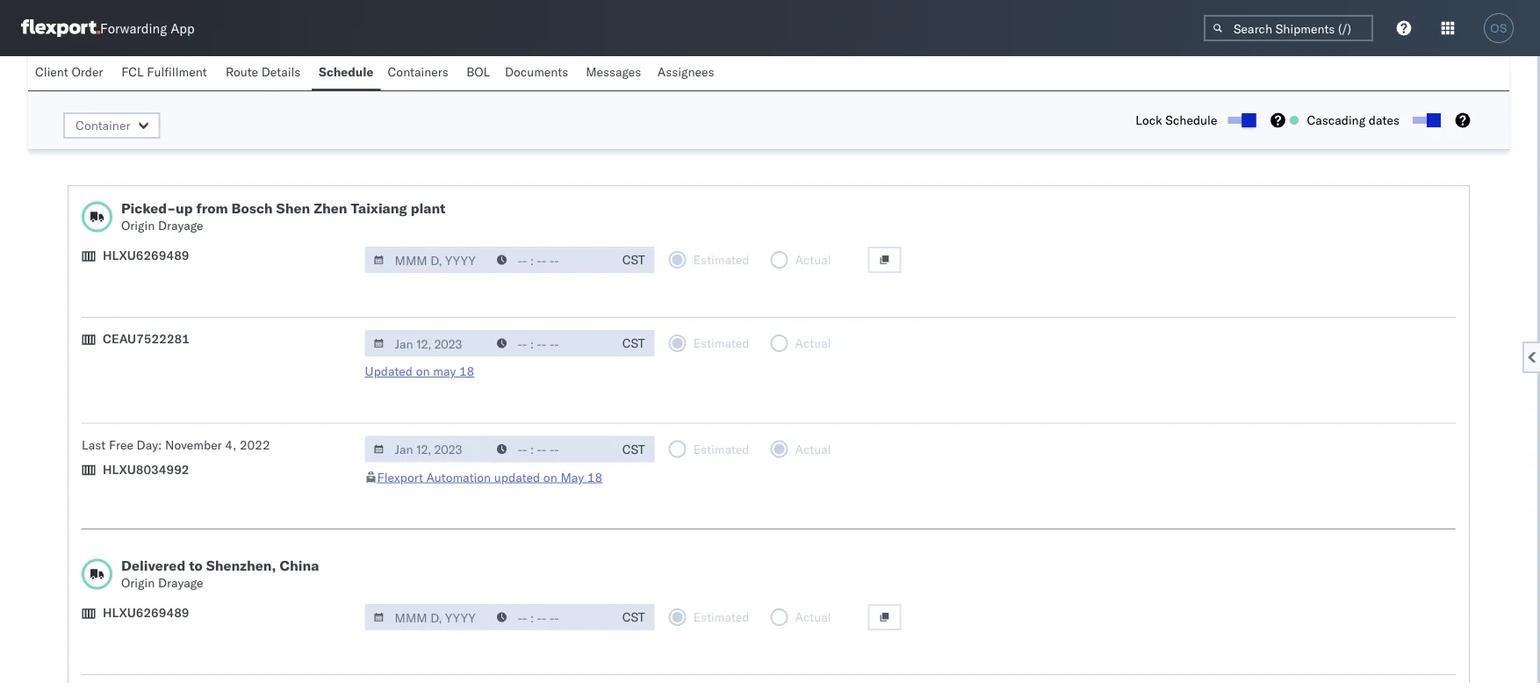 Task type: vqa. For each thing, say whether or not it's contained in the screenshot.
Bookings for FLEX-1892921
no



Task type: locate. For each thing, give the bounding box(es) containing it.
on
[[416, 364, 430, 379], [543, 470, 557, 485]]

1 drayage from the top
[[158, 218, 203, 234]]

november
[[165, 437, 222, 453]]

lock schedule
[[1136, 113, 1217, 128]]

fulfillment
[[147, 64, 207, 79]]

cst
[[622, 252, 645, 268], [622, 336, 645, 351], [622, 442, 645, 457], [622, 610, 645, 625]]

containers button
[[381, 56, 459, 90]]

updated on may 18
[[365, 364, 474, 379]]

origin down "picked-"
[[121, 218, 155, 234]]

assignees
[[658, 64, 714, 79]]

1 horizontal spatial schedule
[[319, 64, 374, 79]]

1 vertical spatial 18
[[587, 470, 602, 485]]

18
[[459, 364, 474, 379], [587, 470, 602, 485]]

last
[[82, 437, 106, 453]]

2 vertical spatial mmm d, yyyy text field
[[365, 605, 490, 631]]

schedule for schedule
[[319, 64, 374, 79]]

last free day: november 4, 2022
[[82, 437, 270, 453]]

1 origin from the top
[[121, 218, 155, 234]]

hlxu6269489 for delivered
[[103, 605, 189, 621]]

1 horizontal spatial 18
[[587, 470, 602, 485]]

0 vertical spatial drayage
[[158, 218, 203, 234]]

messages button
[[579, 56, 651, 90]]

documents button
[[498, 56, 579, 90]]

1 -- : -- -- text field from the top
[[488, 247, 613, 274]]

0 vertical spatial -- : -- -- text field
[[488, 331, 613, 357]]

details
[[261, 64, 301, 79]]

schedule
[[319, 64, 374, 79], [63, 65, 154, 91], [1165, 113, 1217, 128]]

documents
[[505, 64, 568, 79]]

1 vertical spatial mmm d, yyyy text field
[[365, 331, 490, 357]]

0 vertical spatial 18
[[459, 364, 474, 379]]

2 -- : -- -- text field from the top
[[488, 605, 613, 631]]

MMM D, YYYY text field
[[365, 247, 490, 274], [365, 331, 490, 357], [365, 605, 490, 631]]

1 vertical spatial on
[[543, 470, 557, 485]]

drayage inside the 'delivered to shenzhen, china origin drayage'
[[158, 576, 203, 591]]

-- : -- -- text field
[[488, 247, 613, 274], [488, 605, 613, 631]]

0 vertical spatial mmm d, yyyy text field
[[365, 247, 490, 274]]

origin inside picked-up from bosch shen zhen taixiang plant origin drayage
[[121, 218, 155, 234]]

0 vertical spatial origin
[[121, 218, 155, 234]]

plant
[[411, 200, 446, 217]]

0 vertical spatial hlxu6269489
[[103, 248, 189, 263]]

forwarding app link
[[21, 19, 195, 37]]

2 origin from the top
[[121, 576, 155, 591]]

0 horizontal spatial schedule
[[63, 65, 154, 91]]

2 drayage from the top
[[158, 576, 203, 591]]

None checkbox
[[1413, 117, 1437, 124]]

drayage inside picked-up from bosch shen zhen taixiang plant origin drayage
[[158, 218, 203, 234]]

os button
[[1479, 8, 1519, 48]]

1 hlxu6269489 from the top
[[103, 248, 189, 263]]

delivered to shenzhen, china origin drayage
[[121, 557, 319, 591]]

cascading dates
[[1307, 113, 1400, 128]]

1 vertical spatial -- : -- -- text field
[[488, 605, 613, 631]]

0 horizontal spatial 18
[[459, 364, 474, 379]]

-- : -- -- text field for ceau7522281 mmm d, yyyy text box
[[488, 331, 613, 357]]

flexport automation updated on may 18 button
[[377, 470, 602, 485]]

ceau7522281
[[103, 331, 190, 347]]

2 hlxu6269489 from the top
[[103, 605, 189, 621]]

1 vertical spatial drayage
[[158, 576, 203, 591]]

1 mmm d, yyyy text field from the top
[[365, 247, 490, 274]]

0 vertical spatial -- : -- -- text field
[[488, 247, 613, 274]]

china
[[280, 557, 319, 575]]

2 -- : -- -- text field from the top
[[488, 436, 613, 463]]

drayage down up
[[158, 218, 203, 234]]

containers
[[388, 64, 449, 79]]

schedule inside button
[[319, 64, 374, 79]]

1 vertical spatial hlxu6269489
[[103, 605, 189, 621]]

0 horizontal spatial on
[[416, 364, 430, 379]]

2 mmm d, yyyy text field from the top
[[365, 331, 490, 357]]

app
[[170, 20, 195, 36]]

drayage
[[158, 218, 203, 234], [158, 576, 203, 591]]

1 vertical spatial -- : -- -- text field
[[488, 436, 613, 463]]

client
[[35, 64, 68, 79]]

4 cst from the top
[[622, 610, 645, 625]]

taixiang
[[351, 200, 407, 217]]

automation
[[426, 470, 491, 485]]

None checkbox
[[1228, 117, 1252, 124]]

route details
[[226, 64, 301, 79]]

fcl fulfillment button
[[114, 56, 219, 90]]

hlxu6269489
[[103, 248, 189, 263], [103, 605, 189, 621]]

drayage down to on the bottom left of page
[[158, 576, 203, 591]]

fcl
[[121, 64, 144, 79]]

hlxu6269489 down "picked-"
[[103, 248, 189, 263]]

forwarding app
[[100, 20, 195, 36]]

origin down delivered
[[121, 576, 155, 591]]

origin
[[121, 218, 155, 234], [121, 576, 155, 591]]

Search Shipments (/) text field
[[1204, 15, 1373, 41]]

from
[[196, 200, 228, 217]]

may
[[561, 470, 584, 485]]

1 -- : -- -- text field from the top
[[488, 331, 613, 357]]

bol
[[466, 64, 490, 79]]

updated
[[494, 470, 540, 485]]

messages
[[586, 64, 641, 79]]

-- : -- -- text field
[[488, 331, 613, 357], [488, 436, 613, 463]]

MMM D, YYYY text field
[[365, 436, 490, 463]]

schedule for schedule builder
[[63, 65, 154, 91]]

updated
[[365, 364, 413, 379]]

shen
[[276, 200, 310, 217]]

1 vertical spatial origin
[[121, 576, 155, 591]]

os
[[1490, 22, 1507, 35]]

hlxu6269489 down delivered
[[103, 605, 189, 621]]

client order
[[35, 64, 103, 79]]

route
[[226, 64, 258, 79]]



Task type: describe. For each thing, give the bounding box(es) containing it.
flexport automation updated on may 18
[[377, 470, 602, 485]]

origin inside the 'delivered to shenzhen, china origin drayage'
[[121, 576, 155, 591]]

may
[[433, 364, 456, 379]]

order
[[71, 64, 103, 79]]

picked-
[[121, 200, 176, 217]]

zhen
[[314, 200, 347, 217]]

free
[[109, 437, 133, 453]]

container button
[[63, 113, 160, 139]]

lock
[[1136, 113, 1162, 128]]

-- : -- -- text field for mmm d, yyyy text field
[[488, 436, 613, 463]]

3 cst from the top
[[622, 442, 645, 457]]

2022
[[240, 437, 270, 453]]

up
[[176, 200, 193, 217]]

hlxu6269489 for picked-
[[103, 248, 189, 263]]

shenzhen,
[[206, 557, 276, 575]]

client order button
[[28, 56, 114, 90]]

delivered
[[121, 557, 185, 575]]

save
[[1436, 71, 1464, 86]]

schedule button
[[312, 56, 381, 90]]

1 horizontal spatial on
[[543, 470, 557, 485]]

cancel button
[[1349, 65, 1415, 92]]

forwarding
[[100, 20, 167, 36]]

1 cst from the top
[[622, 252, 645, 268]]

mmm d, yyyy text field for ceau7522281
[[365, 331, 490, 357]]

3 mmm d, yyyy text field from the top
[[365, 605, 490, 631]]

schedule builder
[[63, 65, 229, 91]]

flexport
[[377, 470, 423, 485]]

bosch
[[231, 200, 273, 217]]

container
[[76, 118, 130, 133]]

fcl fulfillment
[[121, 64, 207, 79]]

cancel
[[1361, 71, 1402, 86]]

day:
[[137, 437, 162, 453]]

route details button
[[219, 56, 312, 90]]

4,
[[225, 437, 236, 453]]

save button
[[1425, 65, 1474, 92]]

picked-up from bosch shen zhen taixiang plant origin drayage
[[121, 200, 446, 234]]

dates
[[1369, 113, 1400, 128]]

builder
[[159, 65, 229, 91]]

cascading
[[1307, 113, 1366, 128]]

to
[[189, 557, 203, 575]]

2 horizontal spatial schedule
[[1165, 113, 1217, 128]]

mmm d, yyyy text field for hlxu6269489
[[365, 247, 490, 274]]

assignees button
[[651, 56, 724, 90]]

updated on may 18 button
[[365, 364, 474, 379]]

flexport. image
[[21, 19, 100, 37]]

0 vertical spatial on
[[416, 364, 430, 379]]

hlxu8034992
[[103, 462, 189, 477]]

2 cst from the top
[[622, 336, 645, 351]]

bol button
[[459, 56, 498, 90]]



